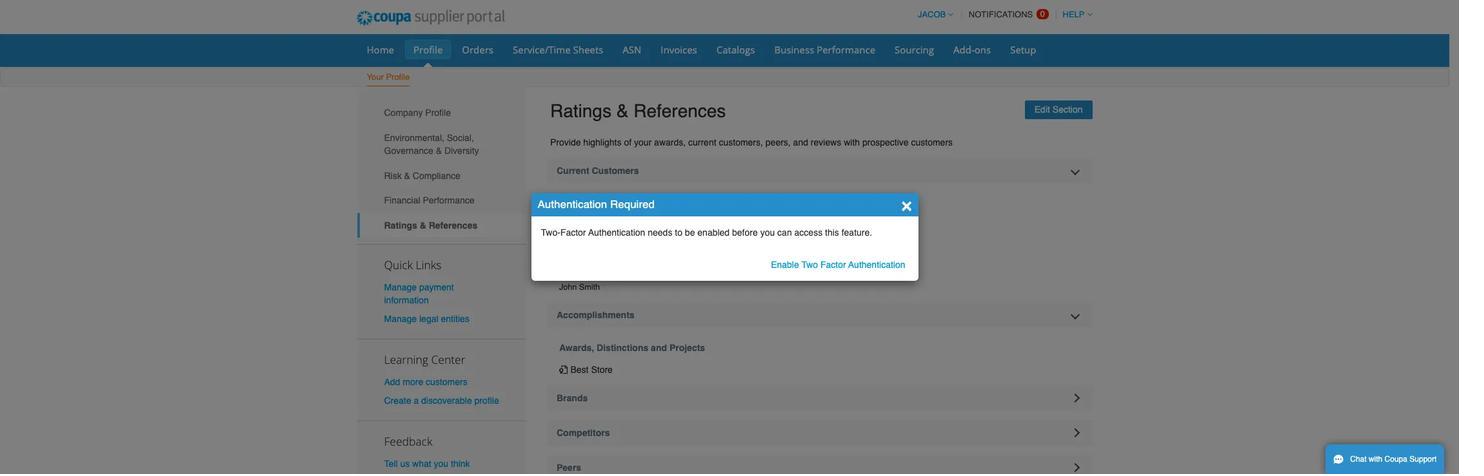 Task type: vqa. For each thing, say whether or not it's contained in the screenshot.
the "T&" "image"
no



Task type: describe. For each thing, give the bounding box(es) containing it.
environmental, social, governance & diversity
[[384, 133, 479, 156]]

add more customers
[[384, 377, 468, 388]]

john smith image
[[560, 228, 637, 280]]

3 heading from the top
[[546, 456, 1093, 475]]

more
[[403, 377, 423, 388]]

business
[[775, 43, 815, 56]]

smith
[[579, 283, 600, 293]]

highlights
[[584, 137, 622, 148]]

add more customers link
[[384, 377, 468, 388]]

add-ons link
[[945, 40, 1000, 59]]

2 heading from the top
[[546, 421, 1093, 447]]

business performance link
[[766, 40, 884, 59]]

accomplishments heading
[[546, 303, 1093, 329]]

customers,
[[719, 137, 763, 148]]

financial performance link
[[357, 188, 527, 213]]

diversity
[[445, 146, 479, 156]]

section
[[1053, 104, 1083, 115]]

manage legal entities
[[384, 314, 470, 325]]

setup
[[1011, 43, 1037, 56]]

provide
[[550, 137, 581, 148]]

coupa
[[1385, 456, 1408, 465]]

orders
[[462, 43, 494, 56]]

×
[[902, 194, 912, 215]]

sourcing
[[895, 43, 934, 56]]

edit
[[1035, 104, 1051, 115]]

0 vertical spatial ratings & references
[[550, 101, 726, 121]]

enable two factor authentication link
[[771, 260, 906, 270]]

store
[[591, 365, 613, 376]]

enabled
[[698, 228, 730, 238]]

add-
[[954, 43, 975, 56]]

authentication required
[[538, 198, 655, 211]]

& up the of
[[617, 101, 629, 121]]

coupa supplier portal image
[[348, 2, 514, 34]]

your profile
[[367, 72, 410, 82]]

risk & compliance link
[[357, 163, 527, 188]]

awards,
[[560, 344, 594, 354]]

environmental,
[[384, 133, 445, 143]]

manage payment information
[[384, 282, 454, 306]]

1 horizontal spatial references
[[634, 101, 726, 121]]

best store
[[571, 365, 613, 376]]

enable two factor authentication
[[771, 260, 906, 270]]

access
[[795, 228, 823, 238]]

manage payment information link
[[384, 282, 454, 306]]

1 horizontal spatial you
[[761, 228, 775, 238]]

edit section link
[[1025, 101, 1093, 119]]

risk & compliance
[[384, 171, 461, 181]]

environmental, social, governance & diversity link
[[357, 126, 527, 163]]

two
[[802, 260, 818, 270]]

& inside the environmental, social, governance & diversity
[[436, 146, 442, 156]]

john
[[560, 283, 577, 293]]

0 horizontal spatial ratings & references
[[384, 221, 478, 231]]

risk
[[384, 171, 402, 181]]

asn
[[623, 43, 642, 56]]

discoverable
[[421, 396, 472, 407]]

payment
[[419, 282, 454, 293]]

current customers
[[557, 166, 639, 176]]

chat with coupa support button
[[1326, 445, 1445, 475]]

setup link
[[1002, 40, 1045, 59]]

manage for manage legal entities
[[384, 314, 417, 325]]

entities
[[441, 314, 470, 325]]

performance for financial performance
[[423, 196, 475, 206]]

service/time sheets
[[513, 43, 604, 56]]

learning
[[384, 352, 428, 368]]

quick
[[384, 257, 413, 273]]

peers,
[[766, 137, 791, 148]]

chat with coupa support
[[1351, 456, 1437, 465]]

your
[[367, 72, 384, 82]]

1 heading from the top
[[546, 386, 1093, 412]]

manage legal entities link
[[384, 314, 470, 325]]

profile
[[475, 396, 499, 407]]

two-factor authentication needs to be enabled before you can access this feature.
[[541, 228, 873, 238]]

1 horizontal spatial and
[[794, 137, 809, 148]]

feature.
[[842, 228, 873, 238]]

financial performance
[[384, 196, 475, 206]]

add
[[384, 377, 400, 388]]

current customers button
[[546, 158, 1093, 184]]

0 horizontal spatial references
[[429, 221, 478, 231]]

to
[[675, 228, 683, 238]]

john smith
[[560, 283, 600, 293]]

2 vertical spatial authentication
[[849, 260, 906, 270]]

performance for business performance
[[817, 43, 876, 56]]

invoices link
[[653, 40, 706, 59]]

current customers heading
[[546, 158, 1093, 184]]

sheets
[[573, 43, 604, 56]]

of
[[624, 137, 632, 148]]

create a discoverable profile link
[[384, 396, 499, 407]]

0 horizontal spatial with
[[844, 137, 860, 148]]

1 vertical spatial customers
[[560, 199, 607, 209]]



Task type: locate. For each thing, give the bounding box(es) containing it.
performance right business
[[817, 43, 876, 56]]

needs
[[648, 228, 673, 238]]

two-
[[541, 228, 561, 238]]

1 vertical spatial authentication
[[589, 228, 646, 238]]

1 vertical spatial ratings & references
[[384, 221, 478, 231]]

home link
[[358, 40, 403, 59]]

enable
[[771, 260, 799, 270]]

governance
[[384, 146, 434, 156]]

performance down risk & compliance link
[[423, 196, 475, 206]]

asn link
[[615, 40, 650, 59]]

profile right your
[[386, 72, 410, 82]]

and left projects
[[651, 344, 667, 354]]

be
[[685, 228, 695, 238]]

performance
[[817, 43, 876, 56], [423, 196, 475, 206]]

2 vertical spatial profile
[[425, 108, 451, 118]]

manage down information
[[384, 314, 417, 325]]

information
[[384, 295, 429, 306]]

1 vertical spatial with
[[1369, 456, 1383, 465]]

distinctions
[[597, 344, 649, 354]]

your
[[634, 137, 652, 148]]

authentication down current
[[538, 198, 607, 211]]

0 vertical spatial you
[[761, 228, 775, 238]]

ratings & references up your
[[550, 101, 726, 121]]

0 vertical spatial manage
[[384, 282, 417, 293]]

catalogs
[[717, 43, 755, 56]]

1 vertical spatial ratings
[[384, 221, 417, 231]]

0 vertical spatial authentication
[[538, 198, 607, 211]]

required
[[610, 198, 655, 211]]

heading
[[546, 386, 1093, 412], [546, 421, 1093, 447], [546, 456, 1093, 475]]

0 vertical spatial factor
[[561, 228, 586, 238]]

quick links
[[384, 257, 442, 273]]

reviews
[[811, 137, 842, 148]]

0 vertical spatial ratings
[[550, 101, 612, 121]]

customers up discoverable
[[426, 377, 468, 388]]

profile
[[414, 43, 443, 56], [386, 72, 410, 82], [425, 108, 451, 118]]

customers
[[592, 166, 639, 176], [560, 199, 607, 209]]

references up awards,
[[634, 101, 726, 121]]

chat
[[1351, 456, 1367, 465]]

manage up information
[[384, 282, 417, 293]]

this
[[825, 228, 839, 238]]

you right what in the left of the page
[[434, 460, 449, 470]]

0 horizontal spatial ratings
[[384, 221, 417, 231]]

edit section
[[1035, 104, 1083, 115]]

1 vertical spatial profile
[[386, 72, 410, 82]]

ratings
[[550, 101, 612, 121], [384, 221, 417, 231]]

social,
[[447, 133, 474, 143]]

and right peers,
[[794, 137, 809, 148]]

your profile link
[[366, 70, 411, 86]]

profile for company profile
[[425, 108, 451, 118]]

ratings down financial
[[384, 221, 417, 231]]

0 vertical spatial customers
[[912, 137, 953, 148]]

center
[[431, 352, 466, 368]]

factor
[[561, 228, 586, 238], [821, 260, 846, 270]]

customers down current
[[560, 199, 607, 209]]

you inside button
[[434, 460, 449, 470]]

you left can
[[761, 228, 775, 238]]

references
[[634, 101, 726, 121], [429, 221, 478, 231]]

awards, distinctions and projects
[[560, 344, 705, 354]]

factor right two
[[821, 260, 846, 270]]

0 horizontal spatial customers
[[426, 377, 468, 388]]

1 vertical spatial references
[[429, 221, 478, 231]]

ons
[[975, 43, 991, 56]]

0 vertical spatial performance
[[817, 43, 876, 56]]

company profile
[[384, 108, 451, 118]]

0 horizontal spatial and
[[651, 344, 667, 354]]

factor down authentication required
[[561, 228, 586, 238]]

1 vertical spatial customers
[[426, 377, 468, 388]]

provide highlights of your awards, current customers, peers, and reviews with prospective customers
[[550, 137, 953, 148]]

profile for your profile
[[386, 72, 410, 82]]

0 vertical spatial heading
[[546, 386, 1093, 412]]

best
[[571, 365, 589, 376]]

0 horizontal spatial performance
[[423, 196, 475, 206]]

current
[[557, 166, 590, 176]]

authentication down feature.
[[849, 260, 906, 270]]

1 vertical spatial manage
[[384, 314, 417, 325]]

0 vertical spatial customers
[[592, 166, 639, 176]]

1 horizontal spatial performance
[[817, 43, 876, 56]]

1 vertical spatial performance
[[423, 196, 475, 206]]

profile down coupa supplier portal image
[[414, 43, 443, 56]]

financial
[[384, 196, 420, 206]]

support
[[1410, 456, 1437, 465]]

2 manage from the top
[[384, 314, 417, 325]]

think
[[451, 460, 470, 470]]

2 vertical spatial heading
[[546, 456, 1093, 475]]

manage inside the manage payment information
[[384, 282, 417, 293]]

legal
[[419, 314, 439, 325]]

feedback
[[384, 434, 433, 450]]

1 manage from the top
[[384, 282, 417, 293]]

with right chat
[[1369, 456, 1383, 465]]

a
[[414, 396, 419, 407]]

invoices
[[661, 43, 697, 56]]

create
[[384, 396, 411, 407]]

service/time sheets link
[[505, 40, 612, 59]]

tell
[[384, 460, 398, 470]]

0 vertical spatial profile
[[414, 43, 443, 56]]

with right reviews
[[844, 137, 860, 148]]

profile link
[[405, 40, 451, 59]]

us
[[400, 460, 410, 470]]

1 vertical spatial you
[[434, 460, 449, 470]]

1 horizontal spatial ratings
[[550, 101, 612, 121]]

1 vertical spatial factor
[[821, 260, 846, 270]]

ratings up provide at the top of the page
[[550, 101, 612, 121]]

ratings & references down financial performance
[[384, 221, 478, 231]]

× button
[[902, 194, 912, 215]]

accomplishments button
[[546, 303, 1093, 329]]

accomplishments
[[557, 311, 635, 321]]

business performance
[[775, 43, 876, 56]]

company profile link
[[357, 101, 527, 126]]

1 horizontal spatial customers
[[912, 137, 953, 148]]

1 horizontal spatial ratings & references
[[550, 101, 726, 121]]

customers down the of
[[592, 166, 639, 176]]

& down financial performance
[[420, 221, 426, 231]]

customers right prospective
[[912, 137, 953, 148]]

1 vertical spatial and
[[651, 344, 667, 354]]

authentication down required
[[589, 228, 646, 238]]

0 horizontal spatial factor
[[561, 228, 586, 238]]

1 vertical spatial heading
[[546, 421, 1093, 447]]

0 vertical spatial references
[[634, 101, 726, 121]]

with inside chat with coupa support button
[[1369, 456, 1383, 465]]

add-ons
[[954, 43, 991, 56]]

0 vertical spatial and
[[794, 137, 809, 148]]

1 horizontal spatial factor
[[821, 260, 846, 270]]

customers inside dropdown button
[[592, 166, 639, 176]]

learning center
[[384, 352, 466, 368]]

customers
[[912, 137, 953, 148], [426, 377, 468, 388]]

ratings & references
[[550, 101, 726, 121], [384, 221, 478, 231]]

0 vertical spatial with
[[844, 137, 860, 148]]

what
[[412, 460, 432, 470]]

references down financial performance link
[[429, 221, 478, 231]]

tell us what you think button
[[384, 458, 470, 471]]

before
[[732, 228, 758, 238]]

ratings & references link
[[357, 213, 527, 238]]

1 horizontal spatial with
[[1369, 456, 1383, 465]]

0 horizontal spatial you
[[434, 460, 449, 470]]

projects
[[670, 344, 705, 354]]

catalogs link
[[708, 40, 764, 59]]

profile up environmental, social, governance & diversity link
[[425, 108, 451, 118]]

& right risk
[[404, 171, 410, 181]]

company
[[384, 108, 423, 118]]

& left diversity at the left
[[436, 146, 442, 156]]

tell us what you think
[[384, 460, 470, 470]]

authentication
[[538, 198, 607, 211], [589, 228, 646, 238], [849, 260, 906, 270]]

manage for manage payment information
[[384, 282, 417, 293]]



